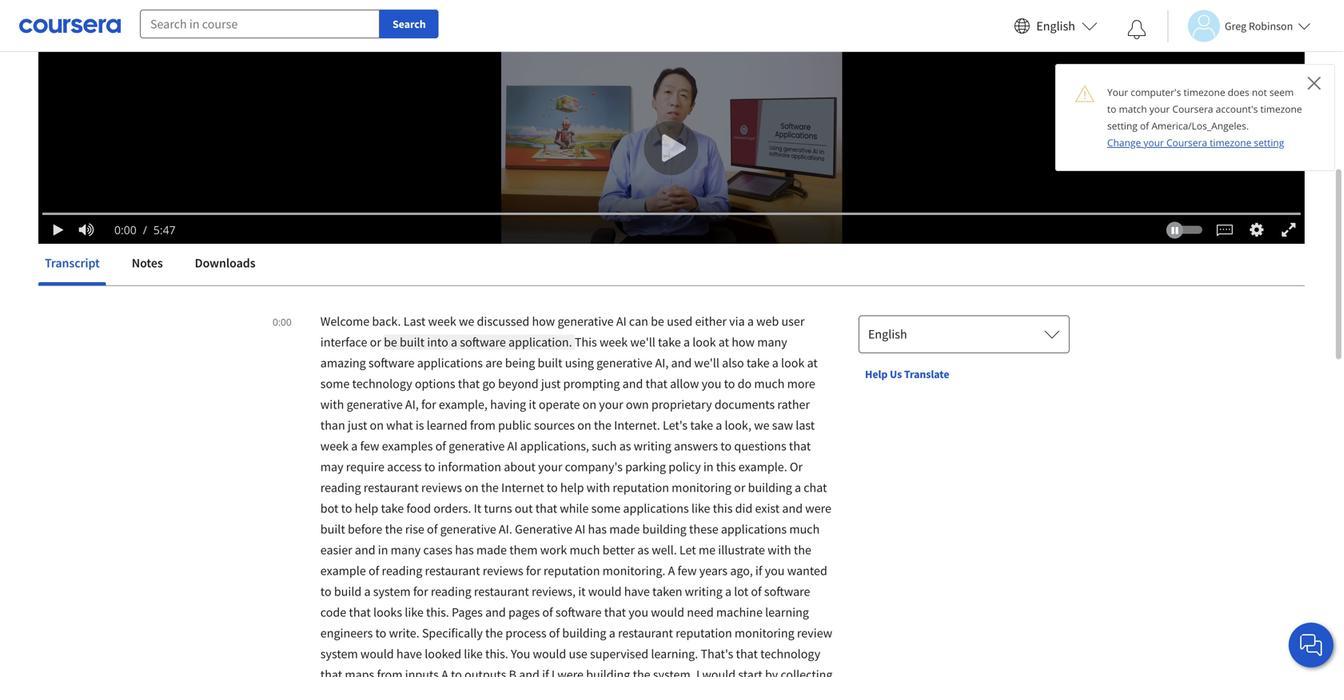 Task type: locate. For each thing, give the bounding box(es) containing it.
2 horizontal spatial much
[[789, 521, 820, 537]]

monitoring down policy in the bottom of the page
[[672, 480, 732, 496]]

1 vertical spatial have
[[397, 646, 422, 662]]

1 horizontal spatial much
[[754, 376, 785, 392]]

1 vertical spatial reputation
[[544, 563, 600, 579]]

would down taken
[[651, 605, 684, 621]]

with inside the 'you to do much more with generative ai,'
[[320, 397, 344, 413]]

generative ai has made building these applications much button
[[515, 521, 820, 537]]

review system would have looked like this. button
[[320, 625, 833, 662]]

timezone
[[1184, 86, 1226, 99], [1261, 102, 1302, 116], [1210, 136, 1252, 149]]

0 vertical spatial with
[[320, 397, 344, 413]]

how
[[532, 313, 555, 329], [732, 334, 755, 350]]

1 vertical spatial as
[[637, 542, 649, 558]]

of inside the it turns out that while some applications like this did exist and were built before the rise of generative ai. generative ai has made building these applications much easier and in many cases has made them work much better as well.
[[427, 521, 438, 537]]

you would use supervised learning.
[[511, 646, 701, 662]]

1 horizontal spatial system
[[373, 584, 411, 600]]

1 vertical spatial many
[[391, 542, 421, 558]]

your company's parking policy in this example. button
[[538, 459, 790, 475]]

few inside reading restaurant reviews for reputation monitoring. a few years ago, if you wanted to build a system for reading restaurant reviews, it would have taken writing
[[678, 563, 697, 579]]

for down them at the bottom left of page
[[526, 563, 541, 579]]

the left rise
[[385, 521, 403, 537]]

reading down the may at the bottom left
[[320, 480, 361, 496]]

0 vertical spatial reviews
[[421, 480, 462, 496]]

like down 'specifically'
[[464, 646, 483, 662]]

a inside a chat bot to help take food orders.
[[795, 480, 801, 496]]

1 horizontal spatial few
[[678, 563, 697, 579]]

0 horizontal spatial has
[[455, 542, 474, 558]]

built before the rise of generative ai. button
[[320, 521, 515, 537]]

1 vertical spatial you
[[765, 563, 785, 579]]

2 vertical spatial with
[[768, 542, 791, 558]]

rise
[[405, 521, 424, 537]]

2 vertical spatial built
[[320, 521, 345, 537]]

coursera down america/los_angeles.
[[1167, 136, 1208, 149]]

made down "ai."
[[476, 542, 507, 558]]

english button
[[1008, 0, 1104, 52]]

look up more
[[781, 355, 805, 371]]

0 horizontal spatial a
[[441, 667, 448, 677]]

may
[[320, 459, 344, 475]]

0 horizontal spatial many
[[391, 542, 421, 558]]

help up the before
[[355, 501, 378, 517]]

built inside are being built using generative ai, and we'll also take a look at some technology options that go beyond just prompting and that allow
[[538, 355, 563, 371]]

built down last on the top of page
[[400, 334, 425, 350]]

generative up what
[[347, 397, 403, 413]]

a right build
[[364, 584, 371, 600]]

much right work
[[570, 542, 600, 558]]

help
[[865, 367, 888, 381]]

help inside a chat bot to help take food orders.
[[355, 501, 378, 517]]

generative inside the it turns out that while some applications like this did exist and were built before the rise of generative ai. generative ai has made building these applications much easier and in many cases has made them work much better as well.
[[440, 521, 496, 537]]

code
[[320, 605, 346, 621]]

0 vertical spatial at
[[719, 334, 729, 350]]

english up us
[[868, 326, 907, 342]]

for up write. on the left of page
[[413, 584, 428, 600]]

1 vertical spatial how
[[732, 334, 755, 350]]

reviews down them at the bottom left of page
[[483, 563, 524, 579]]

such as writing answers to questions that may require button
[[320, 438, 811, 475]]

a left the look,
[[716, 417, 722, 433]]

we inside let's take a look, we saw last week
[[754, 417, 770, 433]]

reputation
[[613, 480, 669, 496], [544, 563, 600, 579], [676, 625, 732, 641]]

0 horizontal spatial ai,
[[405, 397, 419, 413]]

0:00 left "/"
[[114, 222, 137, 237]]

many down rise
[[391, 542, 421, 558]]

0:00 left welcome in the top left of the page
[[273, 315, 292, 329]]

look,
[[725, 417, 752, 433]]

0 vertical spatial some
[[320, 376, 350, 392]]

ai down while
[[575, 521, 586, 537]]

1 vertical spatial like
[[405, 605, 424, 621]]

1 vertical spatial this.
[[485, 646, 508, 662]]

via a web user interface or button
[[320, 313, 805, 350]]

1 horizontal spatial many
[[757, 334, 787, 350]]

monitoring
[[672, 480, 732, 496], [735, 625, 795, 641]]

0 horizontal spatial as
[[619, 438, 631, 454]]

you right if
[[765, 563, 785, 579]]

a inside reading restaurant reviews for reputation monitoring. a few years ago, if you wanted to build a system for reading restaurant reviews, it would have taken writing
[[668, 563, 675, 579]]

week up into
[[428, 313, 456, 329]]

or reading restaurant reviews
[[320, 459, 803, 496]]

0 vertical spatial week
[[428, 313, 456, 329]]

a up you would use supervised learning. button at bottom
[[609, 625, 616, 641]]

have inside reading restaurant reviews for reputation monitoring. a few years ago, if you wanted to build a system for reading restaurant reviews, it would have taken writing
[[624, 584, 650, 600]]

1 horizontal spatial have
[[624, 584, 650, 600]]

timezone mismatch warning modal dialog
[[1056, 64, 1335, 171]]

ai inside the it turns out that while some applications like this did exist and were built before the rise of generative ai. generative ai has made building these applications much easier and in many cases has made them work much better as well.
[[575, 521, 586, 537]]

like for this
[[692, 501, 710, 517]]

0 vertical spatial many
[[757, 334, 787, 350]]

few down let
[[678, 563, 697, 579]]

2 vertical spatial you
[[629, 605, 649, 621]]

ai,
[[655, 355, 669, 371], [405, 397, 419, 413]]

transcript
[[45, 255, 100, 271]]

2 vertical spatial week
[[320, 438, 349, 454]]

a inside are being built using generative ai, and we'll also take a look at some technology options that go beyond just prompting and that allow
[[772, 355, 779, 371]]

we'll
[[630, 334, 656, 350], [694, 355, 720, 371]]

1 horizontal spatial we
[[754, 417, 770, 433]]

it turns out that while some applications like this button
[[474, 501, 735, 517]]

illustrate
[[718, 542, 765, 558]]

it turns out that while some applications like this did exist and were built before the rise of generative ai. generative ai has made building these applications much easier and in many cases has made them work much better as well.
[[320, 501, 832, 558]]

looks
[[373, 605, 402, 621]]

at up more
[[807, 355, 818, 371]]

have
[[624, 584, 650, 600], [397, 646, 422, 662]]

technology inside are being built using generative ai, and we'll also take a look at some technology options that go beyond just prompting and that allow
[[352, 376, 412, 392]]

week down than
[[320, 438, 349, 454]]

be down back.
[[384, 334, 397, 350]]

that inside a lot of software code that looks like this.
[[349, 605, 371, 621]]

2 horizontal spatial like
[[692, 501, 710, 517]]

1 vertical spatial help
[[355, 501, 378, 517]]

restaurant up pages on the bottom left
[[474, 584, 529, 600]]

setting down account's
[[1254, 136, 1285, 149]]

write.
[[389, 625, 420, 641]]

a chat bot to help take food orders. button
[[320, 480, 827, 517]]

have inside review system would have looked like this.
[[397, 646, 422, 662]]

rather
[[778, 397, 810, 413]]

learning.
[[651, 646, 698, 662]]

reviews inside reading restaurant reviews for reputation monitoring. a few years ago, if you wanted to build a system for reading restaurant reviews, it would have taken writing
[[483, 563, 524, 579]]

your down "computer's"
[[1150, 102, 1170, 116]]

the up such
[[594, 417, 612, 433]]

0 vertical spatial look
[[693, 334, 716, 350]]

0 vertical spatial made
[[609, 521, 640, 537]]

to inside would need machine learning engineers to write.
[[375, 625, 386, 641]]

review
[[797, 625, 833, 641]]

✕ button
[[1307, 70, 1322, 96]]

timezone down seem
[[1261, 102, 1302, 116]]

how up application.
[[532, 313, 555, 329]]

building up use
[[562, 625, 607, 641]]

computer's
[[1131, 86, 1181, 99]]

0 horizontal spatial how
[[532, 313, 555, 329]]

0 vertical spatial be
[[651, 313, 664, 329]]

technology down amazing
[[352, 376, 412, 392]]

1 horizontal spatial help
[[560, 480, 584, 496]]

system down engineers
[[320, 646, 358, 662]]

you inside reading restaurant reviews for reputation monitoring. a few years ago, if you wanted to build a system for reading restaurant reviews, it would have taken writing
[[765, 563, 785, 579]]

in down the before
[[378, 542, 388, 558]]

some down on the internet to help with reputation monitoring or building
[[591, 501, 621, 517]]

week inside let's take a look, we saw last week
[[320, 438, 349, 454]]

0 horizontal spatial in
[[225, 174, 243, 202]]

take up answers
[[690, 417, 713, 433]]

some down amazing
[[320, 376, 350, 392]]

to inside your computer's timezone does not seem to match your coursera account's timezone setting of america/los_angeles. change your coursera timezone setting
[[1107, 102, 1117, 116]]

just inside 'rather than just on what is learned'
[[348, 417, 367, 433]]

2 horizontal spatial you
[[765, 563, 785, 579]]

at up also
[[719, 334, 729, 350]]

0 horizontal spatial at
[[719, 334, 729, 350]]

0 horizontal spatial system
[[320, 646, 358, 662]]

and
[[671, 355, 692, 371], [623, 376, 643, 392], [782, 501, 803, 517], [355, 542, 375, 558], [485, 605, 506, 621]]

better
[[603, 542, 635, 558]]

reviews,
[[532, 584, 576, 600]]

information
[[438, 459, 501, 475]]

a inside a lot of software code that looks like this.
[[725, 584, 732, 600]]

restaurant down access
[[364, 480, 419, 496]]

via a web user interface or
[[320, 313, 805, 350]]

reading down 'easier and in many cases' button
[[382, 563, 422, 579]]

1 horizontal spatial ai,
[[655, 355, 669, 371]]

look down either
[[693, 334, 716, 350]]

your down the just prompting and that allow "button"
[[599, 397, 623, 413]]

the
[[594, 417, 612, 433], [481, 480, 499, 496], [385, 521, 403, 537], [794, 542, 812, 558], [485, 625, 503, 641]]

take
[[658, 334, 681, 350], [747, 355, 770, 371], [690, 417, 713, 433], [381, 501, 404, 517]]

1 horizontal spatial english
[[1037, 18, 1075, 34]]

either
[[695, 313, 727, 329]]

like inside a lot of software code that looks like this.
[[405, 605, 424, 621]]

your down applications,
[[538, 459, 563, 475]]

your computer's timezone does not seem to match your coursera account's timezone setting of america/los_angeles. change your coursera timezone setting
[[1107, 86, 1302, 149]]

reputation down has made them work much better as well. button
[[544, 563, 600, 579]]

1 horizontal spatial like
[[464, 646, 483, 662]]

reputation down parking
[[613, 480, 669, 496]]

0 horizontal spatial 0:00
[[114, 222, 137, 237]]

1 horizontal spatial setting
[[1254, 136, 1285, 149]]

0:00 inside 0:00 button
[[273, 315, 292, 329]]

few up require
[[360, 438, 379, 454]]

like inside review system would have looked like this.
[[464, 646, 483, 662]]

take up do
[[747, 355, 770, 371]]

take left food on the bottom of page
[[381, 501, 404, 517]]

0 horizontal spatial few
[[360, 438, 379, 454]]

this. down to build a system for reading restaurant reviews, button
[[426, 605, 449, 621]]

built inside the it turns out that while some applications like this did exist and were built before the rise of generative ai. generative ai has made building these applications much easier and in many cases has made them work much better as well.
[[320, 521, 345, 537]]

reading restaurant reviews for reputation monitoring. a few years ago, if you wanted to build a system for reading restaurant reviews, it would have taken writing
[[320, 563, 827, 600]]

from right maps
[[377, 667, 403, 677]]

1 vertical spatial some
[[591, 501, 621, 517]]

downloads button
[[188, 244, 262, 282]]

help us translate button
[[859, 360, 956, 389]]

0 vertical spatial setting
[[1107, 119, 1138, 132]]

from up a few examples of generative ai applications, button
[[470, 417, 496, 433]]

writing inside reading restaurant reviews for reputation monitoring. a few years ago, if you wanted to build a system for reading restaurant reviews, it would have taken writing
[[685, 584, 723, 600]]

we'll left also
[[694, 355, 720, 371]]

a few examples of generative ai applications,
[[351, 438, 592, 454]]

with down company's
[[587, 480, 610, 496]]

at inside are being built using generative ai, and we'll also take a look at some technology options that go beyond just prompting and that allow
[[807, 355, 818, 371]]

reputation monitoring or building button
[[613, 480, 795, 496]]

0 horizontal spatial reading
[[320, 480, 361, 496]]

this inside the it turns out that while some applications like this did exist and were built before the rise of generative ai. generative ai has made building these applications much easier and in many cases has made them work much better as well.
[[713, 501, 733, 517]]

2 horizontal spatial in
[[704, 459, 714, 475]]

to inside the 'you to do much more with generative ai,'
[[724, 376, 735, 392]]

0 vertical spatial as
[[619, 438, 631, 454]]

software for into
[[460, 334, 506, 350]]

documents
[[715, 397, 775, 413]]

learned
[[427, 417, 467, 433]]

and we'll also take a look at button
[[671, 355, 818, 371]]

mute image
[[76, 222, 97, 238]]

few
[[360, 438, 379, 454], [678, 563, 697, 579]]

such
[[592, 438, 617, 454]]

0 horizontal spatial be
[[384, 334, 397, 350]]

chat with us image
[[1299, 633, 1324, 658]]

1 horizontal spatial or
[[734, 480, 746, 496]]

2 horizontal spatial with
[[768, 542, 791, 558]]

1 vertical spatial ai,
[[405, 397, 419, 413]]

1 horizontal spatial at
[[807, 355, 818, 371]]

1 horizontal spatial with
[[587, 480, 610, 496]]

0 horizontal spatial just
[[348, 417, 367, 433]]

related lecture content tabs tab list
[[38, 244, 1305, 285]]

0 horizontal spatial setting
[[1107, 119, 1138, 132]]

like inside the it turns out that while some applications like this did exist and were built before the rise of generative ai. generative ai has made building these applications much easier and in many cases has made them work much better as well.
[[692, 501, 710, 517]]

a chat bot to help take food orders.
[[320, 480, 827, 517]]

help up while
[[560, 480, 584, 496]]

search button
[[380, 10, 439, 38]]

than
[[320, 417, 345, 433]]

1 horizontal spatial writing
[[685, 584, 723, 600]]

many down web
[[757, 334, 787, 350]]

be right can
[[651, 313, 664, 329]]

take inside let's take a look, we saw last week
[[690, 417, 713, 433]]

that down build
[[349, 605, 371, 621]]

0 vertical spatial we'll
[[630, 334, 656, 350]]

0 vertical spatial like
[[692, 501, 710, 517]]

let's take a look, we saw last week
[[320, 417, 815, 454]]

week for let's
[[320, 438, 349, 454]]

this week we'll take a look at button
[[575, 334, 732, 350]]

timezone down account's
[[1210, 136, 1252, 149]]

notes
[[132, 255, 163, 271]]

would inside would need machine learning engineers to write.
[[651, 605, 684, 621]]

restaurant up to build a system for reading restaurant reviews, button
[[425, 563, 480, 579]]

have down write. on the left of page
[[397, 646, 422, 662]]

in up downloads button
[[225, 174, 243, 202]]

using generative ai in software applications
[[38, 174, 454, 202]]

we'll inside are being built using generative ai, and we'll also take a look at some technology options that go beyond just prompting and that allow
[[694, 355, 720, 371]]

1 horizontal spatial we'll
[[694, 355, 720, 371]]

look inside are being built using generative ai, and we'll also take a look at some technology options that go beyond just prompting and that allow
[[781, 355, 805, 371]]

food
[[407, 501, 431, 517]]

you down it would have taken writing button
[[629, 605, 649, 621]]

has
[[588, 521, 607, 537], [455, 542, 474, 558]]

build
[[334, 584, 362, 600]]

0 vertical spatial from
[[470, 417, 496, 433]]

the inside let me illustrate with the example of
[[794, 542, 812, 558]]

0 horizontal spatial with
[[320, 397, 344, 413]]

1 horizontal spatial in
[[378, 542, 388, 558]]

for down some technology options that go beyond 'button' at the bottom left
[[421, 397, 436, 413]]

web
[[757, 313, 779, 329]]

greg robinson
[[1225, 19, 1293, 33]]

have down monitoring.
[[624, 584, 650, 600]]

the up wanted
[[794, 542, 812, 558]]

0 vertical spatial you
[[702, 376, 722, 392]]

pages and pages of software that you
[[452, 605, 651, 621]]

would up maps
[[361, 646, 394, 662]]

you
[[702, 376, 722, 392], [765, 563, 785, 579], [629, 605, 649, 621]]

0 vertical spatial just
[[541, 376, 561, 392]]

1 horizontal spatial reading
[[382, 563, 422, 579]]

setting up change
[[1107, 119, 1138, 132]]

what
[[386, 417, 413, 433]]

just up operate
[[541, 376, 561, 392]]

0 horizontal spatial we
[[459, 313, 474, 329]]

monitoring.
[[603, 563, 666, 579]]

1 horizontal spatial reputation
[[613, 480, 669, 496]]

your
[[1150, 102, 1170, 116], [1144, 136, 1164, 149], [599, 397, 623, 413], [538, 459, 563, 475]]

a inside the that's that technology that maps from inputs a to
[[441, 667, 448, 677]]

as inside the it turns out that while some applications like this did exist and were built before the rise of generative ai. generative ai has made building these applications much easier and in many cases has made them work much better as well.
[[637, 542, 649, 558]]

0 vertical spatial help
[[560, 480, 584, 496]]

using
[[38, 174, 92, 202]]

english inside english popup button
[[868, 326, 907, 342]]

like for this.
[[405, 605, 424, 621]]

1 vertical spatial built
[[538, 355, 563, 371]]

as
[[619, 438, 631, 454], [637, 542, 649, 558]]

how inside how many amazing software applications
[[732, 334, 755, 350]]

0 vertical spatial a
[[668, 563, 675, 579]]

a left chat on the bottom right of page
[[795, 480, 801, 496]]

1 vertical spatial few
[[678, 563, 697, 579]]

like
[[692, 501, 710, 517], [405, 605, 424, 621], [464, 646, 483, 662]]

0 horizontal spatial technology
[[352, 376, 412, 392]]

we up be built into a software application. 'button'
[[459, 313, 474, 329]]

0 horizontal spatial from
[[377, 667, 403, 677]]

software for pages
[[556, 605, 602, 621]]

review system would have looked like this.
[[320, 625, 833, 662]]

1 vertical spatial english
[[868, 326, 907, 342]]

0 horizontal spatial made
[[476, 542, 507, 558]]

we'll down can
[[630, 334, 656, 350]]

a inside via a web user interface or
[[748, 313, 754, 329]]

back.
[[372, 313, 401, 329]]

a restaurant reputation monitoring button
[[609, 625, 797, 641]]

inputs
[[405, 667, 439, 677]]

look for are being built using generative ai, and we'll also take a look at some technology options that go beyond just prompting and that allow
[[781, 355, 805, 371]]

would inside reading restaurant reviews for reputation monitoring. a few years ago, if you wanted to build a system for reading restaurant reviews, it would have taken writing
[[588, 584, 622, 600]]

made up better on the left bottom of page
[[609, 521, 640, 537]]

of inside your computer's timezone does not seem to match your coursera account's timezone setting of america/los_angeles. change your coursera timezone setting
[[1140, 119, 1149, 132]]

reading restaurant reviews for reputation monitoring. button
[[382, 563, 668, 579]]

with up wanted
[[768, 542, 791, 558]]

0 vertical spatial we
[[459, 313, 474, 329]]

system inside reading restaurant reviews for reputation monitoring. a few years ago, if you wanted to build a system for reading restaurant reviews, it would have taken writing
[[373, 584, 411, 600]]

you right allow
[[702, 376, 722, 392]]

this. inside a lot of software code that looks like this.
[[426, 605, 449, 621]]

that up generative
[[536, 501, 557, 517]]

0 horizontal spatial week
[[320, 438, 349, 454]]

0 vertical spatial reputation
[[613, 480, 669, 496]]

america/los_angeles.
[[1152, 119, 1249, 132]]

with up than
[[320, 397, 344, 413]]

has right cases
[[455, 542, 474, 558]]

technology inside the that's that technology that maps from inputs a to
[[761, 646, 821, 662]]

we for week
[[459, 313, 474, 329]]

reputation down 'need'
[[676, 625, 732, 641]]

beyond
[[498, 376, 539, 392]]

as inside such as writing answers to questions that may require
[[619, 438, 631, 454]]

generative down it
[[440, 521, 496, 537]]

2 horizontal spatial built
[[538, 355, 563, 371]]

generative up information on the bottom left of page
[[449, 438, 505, 454]]

0 horizontal spatial reputation
[[544, 563, 600, 579]]

that inside the it turns out that while some applications like this did exist and were built before the rise of generative ai. generative ai has made building these applications much easier and in many cases has made them work much better as well.
[[536, 501, 557, 517]]

1 vertical spatial this
[[713, 501, 733, 517]]

english up warning icon
[[1037, 18, 1075, 34]]

software inside a lot of software code that looks like this.
[[764, 584, 810, 600]]

0 horizontal spatial help
[[355, 501, 378, 517]]

0 horizontal spatial writing
[[634, 438, 672, 454]]

reputation inside reading restaurant reviews for reputation monitoring. a few years ago, if you wanted to build a system for reading restaurant reviews, it would have taken writing
[[544, 563, 600, 579]]



Task type: describe. For each thing, give the bounding box(es) containing it.
system inside review system would have looked like this.
[[320, 646, 358, 662]]

being
[[505, 355, 535, 371]]

would need machine learning engineers to write. button
[[320, 605, 809, 641]]

2 vertical spatial reading
[[431, 584, 471, 600]]

specifically
[[422, 625, 483, 641]]

0 vertical spatial few
[[360, 438, 379, 454]]

ai down public
[[507, 438, 518, 454]]

would left use
[[533, 646, 566, 662]]

them
[[510, 542, 538, 558]]

to inside the that's that technology that maps from inputs a to
[[451, 667, 462, 677]]

the up the turns
[[481, 480, 499, 496]]

are being built using generative ai, and we'll also take a look at some technology options that go beyond just prompting and that allow
[[320, 355, 818, 392]]

you inside the 'you to do much more with generative ai,'
[[702, 376, 722, 392]]

english inside english button
[[1037, 18, 1075, 34]]

a lot of software code that looks like this.
[[320, 584, 810, 621]]

software inside how many amazing software applications
[[369, 355, 415, 371]]

that's that technology that maps from inputs a to
[[320, 646, 821, 677]]

0 horizontal spatial you
[[629, 605, 649, 621]]

the left process
[[485, 625, 503, 641]]

generative inside are being built using generative ai, and we'll also take a look at some technology options that go beyond just prompting and that allow
[[597, 355, 653, 371]]

take down the used
[[658, 334, 681, 350]]

more
[[787, 376, 816, 392]]

at for be built into a software application. this week we'll take a look at
[[719, 334, 729, 350]]

saw
[[772, 417, 793, 433]]

go
[[482, 376, 496, 392]]

1 vertical spatial has
[[455, 542, 474, 558]]

a few years ago, if you wanted button
[[668, 563, 827, 579]]

looked
[[425, 646, 461, 662]]

options
[[415, 376, 455, 392]]

✕
[[1307, 70, 1322, 96]]

some inside are being built using generative ai, and we'll also take a look at some technology options that go beyond just prompting and that allow
[[320, 376, 350, 392]]

to inside such as writing answers to questions that may require
[[721, 438, 732, 454]]

from public sources on the internet.
[[470, 417, 663, 433]]

we for look,
[[754, 417, 770, 433]]

example,
[[439, 397, 488, 413]]

0 horizontal spatial monitoring
[[672, 480, 732, 496]]

need
[[687, 605, 714, 621]]

your right change
[[1144, 136, 1164, 149]]

before
[[348, 521, 382, 537]]

robinson
[[1249, 19, 1293, 33]]

user
[[782, 313, 805, 329]]

0 vertical spatial building
[[748, 480, 792, 496]]

1 horizontal spatial has
[[588, 521, 607, 537]]

week for be
[[600, 334, 628, 350]]

and right exist
[[782, 501, 803, 517]]

with for reputation
[[587, 480, 610, 496]]

use
[[569, 646, 588, 662]]

that left go
[[458, 376, 480, 392]]

it inside reading restaurant reviews for reputation monitoring. a few years ago, if you wanted to build a system for reading restaurant reviews, it would have taken writing
[[578, 584, 586, 600]]

wanted
[[787, 563, 827, 579]]

application.
[[509, 334, 572, 350]]

0:00 / 5:47
[[114, 222, 176, 237]]

of inside a lot of software code that looks like this.
[[751, 584, 762, 600]]

with inside let me illustrate with the example of
[[768, 542, 791, 558]]

reviews inside or reading restaurant reviews
[[421, 480, 462, 496]]

greg robinson button
[[1167, 10, 1311, 42]]

specifically the process of building a restaurant reputation monitoring
[[422, 625, 797, 641]]

that up specifically the process of building a restaurant reputation monitoring
[[604, 605, 626, 621]]

some inside the it turns out that while some applications like this did exist and were built before the rise of generative ai. generative ai has made building these applications much easier and in many cases has made them work much better as well.
[[591, 501, 621, 517]]

a inside reading restaurant reviews for reputation monitoring. a few years ago, if you wanted to build a system for reading restaurant reviews, it would have taken writing
[[364, 584, 371, 600]]

and right pages
[[485, 605, 506, 621]]

1 horizontal spatial made
[[609, 521, 640, 537]]

that right that's
[[736, 646, 758, 662]]

access to information about your company's parking policy in this example.
[[387, 459, 790, 475]]

let's take a look, we saw last week button
[[320, 417, 815, 454]]

with for generative
[[320, 397, 344, 413]]

into
[[427, 334, 448, 350]]

pages and pages of software that you button
[[452, 605, 651, 621]]

ai, inside the 'you to do much more with generative ai,'
[[405, 397, 419, 413]]

bot
[[320, 501, 339, 517]]

much inside the 'you to do much more with generative ai,'
[[754, 376, 785, 392]]

1 horizontal spatial be
[[651, 313, 664, 329]]

1 vertical spatial for
[[526, 563, 541, 579]]

look for be built into a software application. this week we'll take a look at
[[693, 334, 716, 350]]

a inside let's take a look, we saw last week
[[716, 417, 722, 433]]

are
[[486, 355, 503, 371]]

restaurant inside or reading restaurant reviews
[[364, 480, 419, 496]]

for example, having it operate button
[[421, 397, 583, 413]]

1 horizontal spatial monitoring
[[735, 625, 795, 641]]

work
[[540, 542, 567, 558]]

taken
[[652, 584, 682, 600]]

0 vertical spatial how
[[532, 313, 555, 329]]

to build a system for reading restaurant reviews, button
[[320, 584, 578, 600]]

0:00 for 0:00 / 5:47
[[114, 222, 137, 237]]

discussed how generative ai can be used either button
[[477, 313, 729, 329]]

that left maps
[[320, 667, 342, 677]]

supervised
[[590, 646, 649, 662]]

0 horizontal spatial it
[[529, 397, 536, 413]]

let
[[680, 542, 696, 558]]

transcript button
[[38, 244, 106, 282]]

0 vertical spatial in
[[225, 174, 243, 202]]

reading inside or reading restaurant reviews
[[320, 480, 361, 496]]

show notifications image
[[1127, 20, 1147, 39]]

ai left can
[[616, 313, 627, 329]]

ai, inside are being built using generative ai, and we'll also take a look at some technology options that go beyond just prompting and that allow
[[655, 355, 669, 371]]

learning
[[765, 605, 809, 621]]

coursera image
[[19, 13, 121, 39]]

you would use supervised learning. button
[[511, 646, 701, 662]]

many inside how many amazing software applications
[[757, 334, 787, 350]]

1 vertical spatial much
[[789, 521, 820, 537]]

to inside a chat bot to help take food orders.
[[341, 501, 352, 517]]

pages
[[452, 605, 483, 621]]

applications inside how many amazing software applications
[[417, 355, 483, 371]]

generative inside the 'you to do much more with generative ai,'
[[347, 397, 403, 413]]

at for are being built using generative ai, and we'll also take a look at some technology options that go beyond just prompting and that allow
[[807, 355, 818, 371]]

example.
[[739, 459, 787, 475]]

easier
[[320, 542, 352, 558]]

translate
[[904, 367, 950, 381]]

generative up 0:00 / 5:47
[[97, 174, 198, 202]]

5:47
[[153, 222, 176, 237]]

would inside review system would have looked like this.
[[361, 646, 394, 662]]

the inside the it turns out that while some applications like this did exist and were built before the rise of generative ai. generative ai has made building these applications much easier and in many cases has made them work much better as well.
[[385, 521, 403, 537]]

1 vertical spatial setting
[[1254, 136, 1285, 149]]

take inside a chat bot to help take food orders.
[[381, 501, 404, 517]]

this
[[575, 334, 597, 350]]

1 vertical spatial be
[[384, 334, 397, 350]]

ai up downloads
[[202, 174, 221, 202]]

writing inside such as writing answers to questions that may require
[[634, 438, 672, 454]]

and up own
[[623, 376, 643, 392]]

just inside are being built using generative ai, and we'll also take a look at some technology options that go beyond just prompting and that allow
[[541, 376, 561, 392]]

your
[[1107, 86, 1128, 99]]

that left allow
[[646, 376, 668, 392]]

a few examples of generative ai applications, button
[[351, 438, 592, 454]]

answers
[[674, 438, 718, 454]]

from inside the that's that technology that maps from inputs a to
[[377, 667, 403, 677]]

and up allow
[[671, 355, 692, 371]]

0 vertical spatial built
[[400, 334, 425, 350]]

to inside reading restaurant reviews for reputation monitoring. a few years ago, if you wanted to build a system for reading restaurant reviews, it would have taken writing
[[320, 584, 332, 600]]

chat
[[804, 480, 827, 496]]

many inside the it turns out that while some applications like this did exist and were built before the rise of generative ai. generative ai has made building these applications much easier and in many cases has made them work much better as well.
[[391, 542, 421, 558]]

0 vertical spatial this
[[716, 459, 736, 475]]

1 vertical spatial in
[[704, 459, 714, 475]]

0 vertical spatial coursera
[[1173, 102, 1214, 116]]

2 vertical spatial much
[[570, 542, 600, 558]]

access
[[387, 459, 422, 475]]

company's
[[565, 459, 623, 475]]

2 vertical spatial building
[[562, 625, 607, 641]]

account's
[[1216, 102, 1258, 116]]

take inside are being built using generative ai, and we'll also take a look at some technology options that go beyond just prompting and that allow
[[747, 355, 770, 371]]

welcome back. last week we discussed how generative ai can be used either
[[320, 313, 729, 329]]

turns
[[484, 501, 512, 517]]

5 minutes 47 seconds element
[[153, 222, 176, 237]]

1 vertical spatial made
[[476, 542, 507, 558]]

also
[[722, 355, 744, 371]]

Search in course text field
[[140, 10, 380, 38]]

a up require
[[351, 438, 358, 454]]

out
[[515, 501, 533, 517]]

2 vertical spatial timezone
[[1210, 136, 1252, 149]]

1 vertical spatial coursera
[[1167, 136, 1208, 149]]

generative up this
[[558, 313, 614, 329]]

public
[[498, 417, 532, 433]]

in inside the it turns out that while some applications like this did exist and were built before the rise of generative ai. generative ai has made building these applications much easier and in many cases has made them work much better as well.
[[378, 542, 388, 558]]

ai.
[[499, 521, 512, 537]]

were
[[805, 501, 832, 517]]

welcome back. last week we button
[[320, 313, 477, 329]]

pages
[[509, 605, 540, 621]]

lot
[[734, 584, 749, 600]]

2 vertical spatial reputation
[[676, 625, 732, 641]]

via
[[729, 313, 745, 329]]

this. inside review system would have looked like this.
[[485, 646, 508, 662]]

applications,
[[520, 438, 589, 454]]

help for with
[[560, 480, 584, 496]]

1 vertical spatial timezone
[[1261, 102, 1302, 116]]

help for take
[[355, 501, 378, 517]]

of inside let me illustrate with the example of
[[369, 563, 379, 579]]

play image
[[50, 223, 67, 236]]

policy
[[669, 459, 701, 475]]

easier and in many cases button
[[320, 542, 455, 558]]

discussed
[[477, 313, 530, 329]]

did
[[735, 501, 753, 517]]

downloads
[[195, 255, 255, 271]]

notes button
[[125, 244, 169, 282]]

example
[[320, 563, 366, 579]]

that inside such as writing answers to questions that may require
[[789, 438, 811, 454]]

0 horizontal spatial we'll
[[630, 334, 656, 350]]

2 vertical spatial for
[[413, 584, 428, 600]]

0:00 for 0:00
[[273, 315, 292, 329]]

and down the before
[[355, 542, 375, 558]]

warning image
[[1075, 84, 1095, 103]]

1 horizontal spatial from
[[470, 417, 496, 433]]

building inside the it turns out that while some applications like this did exist and were built before the rise of generative ai. generative ai has made building these applications much easier and in many cases has made them work much better as well.
[[643, 521, 687, 537]]

about
[[504, 459, 536, 475]]

be built into a software application. this week we'll take a look at
[[384, 334, 732, 350]]

full screen image
[[1279, 222, 1299, 238]]

rather than just on what is learned
[[320, 397, 810, 433]]

on inside 'rather than just on what is learned'
[[370, 417, 384, 433]]

a down the used
[[684, 334, 690, 350]]

restaurant up supervised
[[618, 625, 673, 641]]

on your own proprietary documents button
[[583, 397, 778, 413]]

0 minutes 0 seconds element
[[114, 222, 137, 237]]

a right into
[[451, 334, 457, 350]]

proprietary
[[652, 397, 712, 413]]

or inside via a web user interface or
[[370, 334, 381, 350]]

0 vertical spatial timezone
[[1184, 86, 1226, 99]]

0 vertical spatial for
[[421, 397, 436, 413]]

or
[[790, 459, 803, 475]]

software for ai
[[248, 174, 332, 202]]

using
[[565, 355, 594, 371]]

it
[[474, 501, 482, 517]]



Task type: vqa. For each thing, say whether or not it's contained in the screenshot.
the bottom reviews
yes



